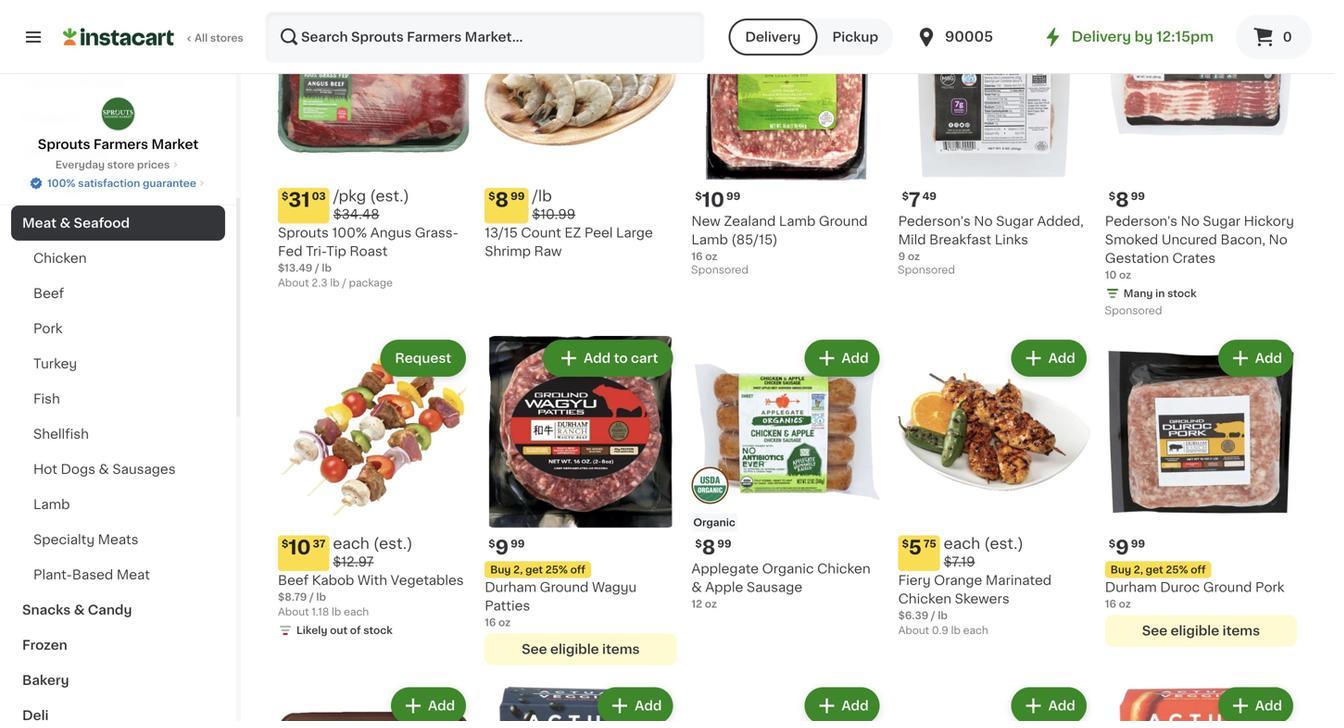 Task type: locate. For each thing, give the bounding box(es) containing it.
oz inside 'applegate organic chicken & apple sausage 12 oz'
[[705, 600, 717, 610]]

$ 8 99 up smoked
[[1109, 191, 1145, 210]]

0 vertical spatial items
[[1223, 625, 1260, 638]]

0 horizontal spatial delivery
[[745, 31, 801, 44]]

10 for $ 10 99
[[702, 191, 725, 210]]

see eligible items button down durham duroc ground pork 16 oz
[[1105, 616, 1297, 647]]

about down $6.39
[[899, 626, 930, 636]]

1 vertical spatial about
[[278, 607, 309, 617]]

0 horizontal spatial see eligible items
[[522, 644, 640, 657]]

1 vertical spatial items
[[602, 644, 640, 657]]

sponsored badge image down (85/15)
[[692, 266, 748, 276]]

1.18
[[312, 607, 329, 617]]

0 horizontal spatial buy 2, get 25% off
[[490, 565, 586, 575]]

delivery by 12:15pm link
[[1042, 26, 1214, 48]]

each up the $12.97
[[333, 537, 370, 552]]

100% inside button
[[47, 178, 76, 189]]

7
[[909, 191, 921, 210]]

10 for $ 10 37 each (est.) $12.97 beef kabob with vegetables $8.79 / lb about 1.18 lb each
[[289, 538, 311, 558]]

0 horizontal spatial durham
[[485, 581, 537, 594]]

ground
[[819, 215, 868, 228], [540, 581, 589, 594], [1204, 581, 1252, 594]]

get
[[526, 565, 543, 575], [1146, 565, 1164, 575]]

1 horizontal spatial buy
[[1111, 565, 1132, 575]]

organic
[[694, 518, 736, 528], [762, 563, 814, 576]]

lamb right zealand on the right
[[779, 215, 816, 228]]

see eligible items for ground
[[522, 644, 640, 657]]

$ inside $ 10 99
[[695, 192, 702, 202]]

$ 9 99 up patties
[[489, 538, 525, 558]]

$
[[282, 192, 289, 202], [695, 192, 702, 202], [489, 192, 495, 202], [902, 192, 909, 202], [1109, 192, 1116, 202], [282, 539, 289, 549], [695, 539, 702, 549], [489, 539, 495, 549], [902, 539, 909, 549], [1109, 539, 1116, 549]]

100%
[[47, 178, 76, 189], [332, 227, 367, 240]]

satisfaction
[[78, 178, 140, 189]]

1 horizontal spatial get
[[1146, 565, 1164, 575]]

pederson's no sugar added, mild breakfast links 9 oz
[[899, 215, 1084, 262]]

see eligible items down durham ground wagyu patties 16 oz
[[522, 644, 640, 657]]

organic up sausage
[[762, 563, 814, 576]]

2 $ 9 99 from the left
[[1109, 538, 1146, 558]]

oz inside pederson's no sugar hickory smoked uncured bacon, no gestation crates 10 oz
[[1119, 270, 1132, 281]]

sugar up bacon,
[[1203, 215, 1241, 228]]

1 horizontal spatial sugar
[[1203, 215, 1241, 228]]

2 off from the left
[[1191, 565, 1206, 575]]

$ 8 99
[[1109, 191, 1145, 210], [695, 538, 732, 558]]

pederson's up smoked
[[1105, 215, 1178, 228]]

lamb down hot
[[33, 499, 70, 512]]

1 horizontal spatial 8
[[702, 538, 716, 558]]

0 horizontal spatial $ 9 99
[[489, 538, 525, 558]]

cart
[[631, 352, 658, 365]]

0 button
[[1236, 15, 1312, 59]]

0 vertical spatial organic
[[694, 518, 736, 528]]

durham inside durham ground wagyu patties 16 oz
[[485, 581, 537, 594]]

sprouts for sprouts farmers market
[[38, 138, 90, 151]]

2 25% from the left
[[1166, 565, 1189, 575]]

1 2, from the left
[[514, 565, 523, 575]]

durham up patties
[[485, 581, 537, 594]]

pork right duroc
[[1256, 581, 1285, 594]]

chicken left the fiery
[[818, 563, 871, 576]]

out
[[330, 626, 348, 636]]

0 vertical spatial pork
[[33, 323, 63, 335]]

1 buy from the left
[[490, 565, 511, 575]]

product group containing 5
[[899, 337, 1091, 638]]

pork up turkey
[[33, 323, 63, 335]]

off up durham ground wagyu patties 16 oz
[[571, 565, 586, 575]]

durham left duroc
[[1105, 581, 1157, 594]]

stock right in
[[1168, 289, 1197, 299]]

2, up durham duroc ground pork 16 oz
[[1134, 565, 1144, 575]]

durham for durham ground wagyu patties
[[485, 581, 537, 594]]

2,
[[514, 565, 523, 575], [1134, 565, 1144, 575]]

(est.) up marinated
[[984, 537, 1024, 552]]

1 vertical spatial meat
[[117, 569, 150, 582]]

0 horizontal spatial organic
[[694, 518, 736, 528]]

see down duroc
[[1142, 625, 1168, 638]]

get up durham ground wagyu patties 16 oz
[[526, 565, 543, 575]]

links
[[995, 234, 1029, 247]]

items down durham duroc ground pork 16 oz
[[1223, 625, 1260, 638]]

& for candy
[[74, 604, 85, 617]]

buy up durham duroc ground pork 16 oz
[[1111, 565, 1132, 575]]

1 horizontal spatial ground
[[819, 215, 868, 228]]

2 buy from the left
[[1111, 565, 1132, 575]]

0 vertical spatial 100%
[[47, 178, 76, 189]]

99 up durham duroc ground pork 16 oz
[[1131, 539, 1146, 549]]

2 horizontal spatial 10
[[1105, 270, 1117, 281]]

1 vertical spatial eligible
[[550, 644, 599, 657]]

10
[[702, 191, 725, 210], [1105, 270, 1117, 281], [289, 538, 311, 558]]

$ 7 49
[[902, 191, 937, 210]]

eligible down durham duroc ground pork 16 oz
[[1171, 625, 1220, 638]]

5
[[909, 538, 922, 558]]

$ 10 99
[[695, 191, 741, 210]]

0 horizontal spatial sponsored badge image
[[692, 266, 748, 276]]

2 vertical spatial about
[[899, 626, 930, 636]]

seafood
[[74, 217, 130, 230]]

8 inside $ 8 99 /lb $10.99 13/15 count ez peel large shrimp raw
[[495, 191, 509, 210]]

1 horizontal spatial off
[[1191, 565, 1206, 575]]

sponsored badge image down mild
[[899, 266, 955, 276]]

get up duroc
[[1146, 565, 1164, 575]]

chicken
[[33, 252, 87, 265], [818, 563, 871, 576], [899, 593, 952, 606]]

9 up durham duroc ground pork 16 oz
[[1116, 538, 1129, 558]]

0 horizontal spatial buy
[[490, 565, 511, 575]]

2 vertical spatial sprouts
[[278, 227, 329, 240]]

fiery
[[899, 574, 931, 587]]

each up of
[[344, 607, 369, 617]]

(est.) for 31
[[370, 189, 409, 204]]

2 vertical spatial 16
[[485, 618, 496, 628]]

0 horizontal spatial 100%
[[47, 178, 76, 189]]

see eligible items down durham duroc ground pork 16 oz
[[1142, 625, 1260, 638]]

0 horizontal spatial chicken
[[33, 252, 87, 265]]

$ 9 99 up durham duroc ground pork 16 oz
[[1109, 538, 1146, 558]]

1 horizontal spatial no
[[1181, 215, 1200, 228]]

see eligible items for duroc
[[1142, 625, 1260, 638]]

see eligible items button for duroc
[[1105, 616, 1297, 647]]

lamb down new
[[692, 234, 728, 247]]

1 get from the left
[[526, 565, 543, 575]]

sponsored badge image down many
[[1105, 306, 1161, 317]]

buy 2, get 25% off up durham ground wagyu patties 16 oz
[[490, 565, 586, 575]]

buy 2, get 25% off for duroc
[[1111, 565, 1206, 575]]

100% inside $ 31 03 /pkg (est.) $34.48 sprouts 100% angus grass- fed tri-tip roast $13.49 / lb about 2.3 lb / package
[[332, 227, 367, 240]]

snacks & candy link
[[11, 593, 225, 628]]

2 horizontal spatial 16
[[1105, 600, 1117, 610]]

9 for durham ground wagyu patties
[[495, 538, 509, 558]]

16 inside durham ground wagyu patties 16 oz
[[485, 618, 496, 628]]

sponsored badge image
[[692, 266, 748, 276], [899, 266, 955, 276], [1105, 306, 1161, 317]]

(est.) inside $ 10 37 each (est.) $12.97 beef kabob with vegetables $8.79 / lb about 1.18 lb each
[[373, 537, 413, 552]]

& up '12' on the bottom of page
[[692, 581, 702, 594]]

1 horizontal spatial see eligible items button
[[1105, 616, 1297, 647]]

chicken up $6.39
[[899, 593, 952, 606]]

see eligible items button
[[1105, 616, 1297, 647], [485, 634, 677, 666]]

0 vertical spatial about
[[278, 278, 309, 288]]

37
[[313, 539, 326, 549]]

marinated
[[986, 574, 1052, 587]]

1 horizontal spatial see
[[1142, 625, 1168, 638]]

$ 5 75 each (est.) $7.19 fiery orange marinated chicken skewers $6.39 / lb about 0.9 lb each
[[899, 537, 1052, 636]]

1 horizontal spatial 100%
[[332, 227, 367, 240]]

$ 31 03 /pkg (est.) $34.48 sprouts 100% angus grass- fed tri-tip roast $13.49 / lb about 2.3 lb / package
[[278, 189, 459, 288]]

request button
[[382, 342, 464, 376]]

1 horizontal spatial 2,
[[1134, 565, 1144, 575]]

0 vertical spatial 16
[[692, 252, 703, 262]]

1 vertical spatial see
[[522, 644, 547, 657]]

16 inside durham duroc ground pork 16 oz
[[1105, 600, 1117, 610]]

1 horizontal spatial 25%
[[1166, 565, 1189, 575]]

each up $7.19
[[944, 537, 981, 552]]

no for breakfast
[[974, 215, 993, 228]]

applegate organic chicken & apple sausage 12 oz
[[692, 563, 871, 610]]

lb right 1.18
[[332, 607, 341, 617]]

& right dogs
[[99, 463, 109, 476]]

prices
[[137, 160, 170, 170]]

1 horizontal spatial stock
[[1168, 289, 1197, 299]]

2 sugar from the left
[[1203, 215, 1241, 228]]

2, up patties
[[514, 565, 523, 575]]

0 horizontal spatial eligible
[[550, 644, 599, 657]]

about down $8.79
[[278, 607, 309, 617]]

0 horizontal spatial 25%
[[546, 565, 568, 575]]

0 horizontal spatial 10
[[289, 538, 311, 558]]

100% down $34.48
[[332, 227, 367, 240]]

sprouts up the everyday
[[38, 138, 90, 151]]

99 inside $ 8 99 /lb $10.99 13/15 count ez peel large shrimp raw
[[511, 192, 525, 202]]

0 horizontal spatial sugar
[[996, 215, 1034, 228]]

1 durham from the left
[[485, 581, 537, 594]]

delivery
[[1072, 30, 1132, 44], [745, 31, 801, 44]]

1 horizontal spatial organic
[[762, 563, 814, 576]]

$ 8 99 up the applegate
[[695, 538, 732, 558]]

no up uncured
[[1181, 215, 1200, 228]]

/ up 1.18
[[309, 592, 314, 603]]

buy for durham duroc ground pork
[[1111, 565, 1132, 575]]

0 horizontal spatial no
[[974, 215, 993, 228]]

0 horizontal spatial pederson's
[[899, 215, 971, 228]]

2 durham from the left
[[1105, 581, 1157, 594]]

0 vertical spatial see eligible items
[[1142, 625, 1260, 638]]

2 horizontal spatial 9
[[1116, 538, 1129, 558]]

beverages
[[22, 182, 93, 195]]

specialty meats link
[[11, 523, 225, 558]]

off for ground
[[571, 565, 586, 575]]

0 vertical spatial meat
[[22, 217, 57, 230]]

0 horizontal spatial off
[[571, 565, 586, 575]]

1 horizontal spatial pork
[[1256, 581, 1285, 594]]

candy
[[88, 604, 132, 617]]

$ inside $ 31 03 /pkg (est.) $34.48 sprouts 100% angus grass- fed tri-tip roast $13.49 / lb about 2.3 lb / package
[[282, 192, 289, 202]]

8 up the applegate
[[702, 538, 716, 558]]

/ up the 0.9 on the bottom right
[[931, 611, 936, 621]]

off for duroc
[[1191, 565, 1206, 575]]

16 for durham ground wagyu patties
[[485, 618, 496, 628]]

1 off from the left
[[571, 565, 586, 575]]

1 vertical spatial chicken
[[818, 563, 871, 576]]

pederson's for mild
[[899, 215, 971, 228]]

99 left /lb
[[511, 192, 525, 202]]

each
[[333, 537, 370, 552], [944, 537, 981, 552], [344, 607, 369, 617], [963, 626, 989, 636]]

service type group
[[729, 19, 893, 56]]

25% up durham ground wagyu patties 16 oz
[[546, 565, 568, 575]]

see
[[1142, 625, 1168, 638], [522, 644, 547, 657]]

turkey
[[33, 358, 77, 371]]

fish link
[[11, 382, 225, 417]]

by
[[1135, 30, 1153, 44]]

delivery left by
[[1072, 30, 1132, 44]]

& down the beverages
[[60, 217, 71, 230]]

0 horizontal spatial 8
[[495, 191, 509, 210]]

2 horizontal spatial chicken
[[899, 593, 952, 606]]

beef up turkey
[[33, 287, 64, 300]]

0 horizontal spatial 16
[[485, 618, 496, 628]]

pederson's down 49
[[899, 215, 971, 228]]

25%
[[546, 565, 568, 575], [1166, 565, 1189, 575]]

100% down the everyday
[[47, 178, 76, 189]]

sprouts for sprouts brands
[[22, 76, 75, 89]]

items down wagyu
[[602, 644, 640, 657]]

meat down the beverages
[[22, 217, 57, 230]]

all stores
[[195, 33, 243, 43]]

12:15pm
[[1157, 30, 1214, 44]]

1 vertical spatial 100%
[[332, 227, 367, 240]]

9 up patties
[[495, 538, 509, 558]]

1 vertical spatial pork
[[1256, 581, 1285, 594]]

item badge image
[[692, 468, 729, 505]]

oz inside the pederson's no sugar added, mild breakfast links 9 oz
[[908, 252, 920, 262]]

pederson's inside the pederson's no sugar added, mild breakfast links 9 oz
[[899, 215, 971, 228]]

25% for duroc
[[1166, 565, 1189, 575]]

eligible down durham ground wagyu patties 16 oz
[[550, 644, 599, 657]]

sugar up links
[[996, 215, 1034, 228]]

see down patties
[[522, 644, 547, 657]]

2 2, from the left
[[1134, 565, 1144, 575]]

gestation
[[1105, 252, 1169, 265]]

stock right of
[[363, 626, 393, 636]]

(est.) inside $ 31 03 /pkg (est.) $34.48 sprouts 100% angus grass- fed tri-tip roast $13.49 / lb about 2.3 lb / package
[[370, 189, 409, 204]]

1 vertical spatial beef
[[278, 574, 309, 587]]

0 horizontal spatial 9
[[495, 538, 509, 558]]

1 $ 9 99 from the left
[[489, 538, 525, 558]]

1 horizontal spatial $ 8 99
[[1109, 191, 1145, 210]]

sponsored badge image for 8
[[1105, 306, 1161, 317]]

eligible for ground
[[550, 644, 599, 657]]

0 horizontal spatial ground
[[540, 581, 589, 594]]

(est.) inside $ 5 75 each (est.) $7.19 fiery orange marinated chicken skewers $6.39 / lb about 0.9 lb each
[[984, 537, 1024, 552]]

1 horizontal spatial 9
[[899, 252, 906, 262]]

about inside $ 31 03 /pkg (est.) $34.48 sprouts 100% angus grass- fed tri-tip roast $13.49 / lb about 2.3 lb / package
[[278, 278, 309, 288]]

(est.) up the angus
[[370, 189, 409, 204]]

25% up duroc
[[1166, 565, 1189, 575]]

1 horizontal spatial items
[[1223, 625, 1260, 638]]

$5.75 each (estimated) original price: $7.19 element
[[899, 536, 1091, 572]]

2 horizontal spatial 8
[[1116, 191, 1129, 210]]

beef inside $ 10 37 each (est.) $12.97 beef kabob with vegetables $8.79 / lb about 1.18 lb each
[[278, 574, 309, 587]]

1 horizontal spatial durham
[[1105, 581, 1157, 594]]

10 inside $ 10 37 each (est.) $12.97 beef kabob with vegetables $8.79 / lb about 1.18 lb each
[[289, 538, 311, 558]]

99 up the applegate
[[718, 539, 732, 549]]

& left candy
[[74, 604, 85, 617]]

None search field
[[265, 11, 705, 63]]

1 horizontal spatial lamb
[[692, 234, 728, 247]]

pickup
[[833, 31, 879, 44]]

dairy
[[22, 146, 58, 159]]

8 for pederson's no sugar hickory smoked uncured bacon, no gestation crates
[[1116, 191, 1129, 210]]

oz inside durham ground wagyu patties 16 oz
[[499, 618, 511, 628]]

chicken inside 'applegate organic chicken & apple sausage 12 oz'
[[818, 563, 871, 576]]

frozen link
[[11, 628, 225, 664]]

90005 button
[[916, 11, 1027, 63]]

store
[[107, 160, 135, 170]]

of
[[350, 626, 361, 636]]

99 up zealand on the right
[[727, 192, 741, 202]]

no down hickory
[[1269, 234, 1288, 247]]

see eligible items
[[1142, 625, 1260, 638], [522, 644, 640, 657]]

10 down gestation
[[1105, 270, 1117, 281]]

add inside button
[[584, 352, 611, 365]]

off up duroc
[[1191, 565, 1206, 575]]

sprouts
[[22, 76, 75, 89], [38, 138, 90, 151], [278, 227, 329, 240]]

2 vertical spatial lamb
[[33, 499, 70, 512]]

1 horizontal spatial 10
[[702, 191, 725, 210]]

1 vertical spatial sprouts
[[38, 138, 90, 151]]

& for seafood
[[60, 217, 71, 230]]

12
[[692, 600, 703, 610]]

pork link
[[11, 311, 225, 347]]

hickory
[[1244, 215, 1295, 228]]

$31.03 per package (estimated) original price: $34.48 element
[[278, 188, 470, 224]]

1 vertical spatial see eligible items
[[522, 644, 640, 657]]

$12.97
[[333, 556, 374, 569]]

turkey link
[[11, 347, 225, 382]]

1 horizontal spatial meat
[[117, 569, 150, 582]]

0 horizontal spatial get
[[526, 565, 543, 575]]

lb
[[322, 263, 332, 273], [330, 278, 340, 288], [316, 592, 326, 603], [332, 607, 341, 617], [938, 611, 948, 621], [951, 626, 961, 636]]

0 horizontal spatial $ 8 99
[[695, 538, 732, 558]]

farmers
[[94, 138, 148, 151]]

see eligible items button down durham ground wagyu patties 16 oz
[[485, 634, 677, 666]]

0 horizontal spatial lamb
[[33, 499, 70, 512]]

sprouts up tri-
[[278, 227, 329, 240]]

oz inside durham duroc ground pork 16 oz
[[1119, 600, 1131, 610]]

delivery inside button
[[745, 31, 801, 44]]

& up the everyday
[[61, 146, 72, 159]]

1 sugar from the left
[[996, 215, 1034, 228]]

1 horizontal spatial chicken
[[818, 563, 871, 576]]

8 up 13/15
[[495, 191, 509, 210]]

2 horizontal spatial lamb
[[779, 215, 816, 228]]

1 horizontal spatial $ 9 99
[[1109, 538, 1146, 558]]

0 vertical spatial beef
[[33, 287, 64, 300]]

items for ground
[[1223, 625, 1260, 638]]

16
[[692, 252, 703, 262], [1105, 600, 1117, 610], [485, 618, 496, 628]]

2 vertical spatial 10
[[289, 538, 311, 558]]

stock
[[1168, 289, 1197, 299], [363, 626, 393, 636]]

about down $13.49
[[278, 278, 309, 288]]

1 horizontal spatial pederson's
[[1105, 215, 1178, 228]]

no for uncured
[[1181, 215, 1200, 228]]

/pkg
[[333, 189, 366, 204]]

1 horizontal spatial see eligible items
[[1142, 625, 1260, 638]]

durham duroc ground pork 16 oz
[[1105, 581, 1285, 610]]

9 down mild
[[899, 252, 906, 262]]

meat down the meats
[[117, 569, 150, 582]]

(est.) up with
[[373, 537, 413, 552]]

2 buy 2, get 25% off from the left
[[1111, 565, 1206, 575]]

sprouts up produce
[[22, 76, 75, 89]]

eligible
[[1171, 625, 1220, 638], [550, 644, 599, 657]]

chicken down meat & seafood
[[33, 252, 87, 265]]

2 vertical spatial chicken
[[899, 593, 952, 606]]

apple
[[705, 581, 743, 594]]

buy 2, get 25% off up duroc
[[1111, 565, 1206, 575]]

99 up smoked
[[1131, 192, 1145, 202]]

1 vertical spatial 16
[[1105, 600, 1117, 610]]

1 horizontal spatial delivery
[[1072, 30, 1132, 44]]

based
[[72, 569, 113, 582]]

tip
[[326, 245, 346, 258]]

2 get from the left
[[1146, 565, 1164, 575]]

wagyu
[[592, 581, 637, 594]]

sugar inside the pederson's no sugar added, mild breakfast links 9 oz
[[996, 215, 1034, 228]]

1 horizontal spatial 16
[[692, 252, 703, 262]]

1 pederson's from the left
[[899, 215, 971, 228]]

beef up $8.79
[[278, 574, 309, 587]]

durham inside durham duroc ground pork 16 oz
[[1105, 581, 1157, 594]]

1 vertical spatial organic
[[762, 563, 814, 576]]

durham for durham duroc ground pork
[[1105, 581, 1157, 594]]

8 up smoked
[[1116, 191, 1129, 210]]

(est.) for 10
[[373, 537, 413, 552]]

delivery left pickup "button"
[[745, 31, 801, 44]]

organic down item badge icon
[[694, 518, 736, 528]]

organic inside 'applegate organic chicken & apple sausage 12 oz'
[[762, 563, 814, 576]]

product group
[[278, 0, 470, 291], [485, 0, 677, 261], [692, 0, 884, 281], [899, 0, 1091, 281], [1105, 0, 1297, 322], [278, 337, 470, 642], [485, 337, 677, 666], [692, 337, 884, 612], [899, 337, 1091, 638], [1105, 337, 1297, 647], [278, 684, 470, 722], [485, 684, 677, 722], [692, 684, 884, 722], [899, 684, 1091, 722], [1105, 684, 1297, 722]]

product group containing 7
[[899, 0, 1091, 281]]

shellfish
[[33, 428, 89, 441]]

10 left 37
[[289, 538, 311, 558]]

1 25% from the left
[[546, 565, 568, 575]]

pork inside durham duroc ground pork 16 oz
[[1256, 581, 1285, 594]]

sugar inside pederson's no sugar hickory smoked uncured bacon, no gestation crates 10 oz
[[1203, 215, 1241, 228]]

16 inside new zealand lamb ground lamb (85/15) 16 oz
[[692, 252, 703, 262]]

0 horizontal spatial stock
[[363, 626, 393, 636]]

bacon,
[[1221, 234, 1266, 247]]

2 pederson's from the left
[[1105, 215, 1178, 228]]

sponsored badge image for 10
[[692, 266, 748, 276]]

pederson's inside pederson's no sugar hickory smoked uncured bacon, no gestation crates 10 oz
[[1105, 215, 1178, 228]]

buy up patties
[[490, 565, 511, 575]]

0 horizontal spatial items
[[602, 644, 640, 657]]

lamb link
[[11, 487, 225, 523]]

0 vertical spatial see
[[1142, 625, 1168, 638]]

&
[[61, 146, 72, 159], [60, 217, 71, 230], [99, 463, 109, 476], [692, 581, 702, 594], [74, 604, 85, 617]]

0 horizontal spatial see
[[522, 644, 547, 657]]

no inside the pederson's no sugar added, mild breakfast links 9 oz
[[974, 215, 993, 228]]

10 up new
[[702, 191, 725, 210]]

0 horizontal spatial 2,
[[514, 565, 523, 575]]

0 vertical spatial 10
[[702, 191, 725, 210]]

1 buy 2, get 25% off from the left
[[490, 565, 586, 575]]



Task type: describe. For each thing, give the bounding box(es) containing it.
specialty meats
[[33, 534, 139, 547]]

everyday store prices
[[55, 160, 170, 170]]

$ inside $ 5 75 each (est.) $7.19 fiery orange marinated chicken skewers $6.39 / lb about 0.9 lb each
[[902, 539, 909, 549]]

$ inside $ 8 99 /lb $10.99 13/15 count ez peel large shrimp raw
[[489, 192, 495, 202]]

tri-
[[306, 245, 326, 258]]

applegate
[[692, 563, 759, 576]]

8 for applegate organic chicken & apple sausage
[[702, 538, 716, 558]]

lb up the 0.9 on the bottom right
[[938, 611, 948, 621]]

plant-
[[33, 569, 72, 582]]

shrimp
[[485, 245, 531, 258]]

sugar for links
[[996, 215, 1034, 228]]

25% for ground
[[546, 565, 568, 575]]

eligible for duroc
[[1171, 625, 1220, 638]]

see for ground
[[522, 644, 547, 657]]

beverages link
[[11, 171, 225, 206]]

/ inside $ 10 37 each (est.) $12.97 beef kabob with vegetables $8.79 / lb about 1.18 lb each
[[309, 592, 314, 603]]

many
[[1124, 289, 1153, 299]]

/ up 2.3
[[315, 263, 319, 273]]

2, for duroc
[[1134, 565, 1144, 575]]

sprouts brands link
[[11, 65, 225, 100]]

dogs
[[61, 463, 95, 476]]

produce link
[[11, 100, 225, 135]]

stores
[[210, 33, 243, 43]]

sausages
[[112, 463, 176, 476]]

$13.49
[[278, 263, 313, 273]]

& inside 'applegate organic chicken & apple sausage 12 oz'
[[692, 581, 702, 594]]

sprouts inside $ 31 03 /pkg (est.) $34.48 sprouts 100% angus grass- fed tri-tip roast $13.49 / lb about 2.3 lb / package
[[278, 227, 329, 240]]

oz inside new zealand lamb ground lamb (85/15) 16 oz
[[705, 252, 718, 262]]

$ 10 37 each (est.) $12.97 beef kabob with vegetables $8.79 / lb about 1.18 lb each
[[278, 537, 464, 617]]

large
[[616, 227, 653, 240]]

0
[[1283, 31, 1292, 44]]

product group containing 31
[[278, 0, 470, 291]]

1 vertical spatial stock
[[363, 626, 393, 636]]

sprouts farmers market
[[38, 138, 199, 151]]

get for duroc
[[1146, 565, 1164, 575]]

lb right the 0.9 on the bottom right
[[951, 626, 961, 636]]

fish
[[33, 393, 60, 406]]

pederson's no sugar hickory smoked uncured bacon, no gestation crates 10 oz
[[1105, 215, 1295, 281]]

zealand
[[724, 215, 776, 228]]

$8.79
[[278, 592, 307, 603]]

delivery by 12:15pm
[[1072, 30, 1214, 44]]

market
[[151, 138, 199, 151]]

$10.37 each (estimated) original price: $12.97 element
[[278, 536, 470, 572]]

sausage
[[747, 581, 803, 594]]

sponsored badge image for 7
[[899, 266, 955, 276]]

2.3
[[312, 278, 328, 288]]

$34.48
[[333, 208, 380, 221]]

see for duroc
[[1142, 625, 1168, 638]]

about inside $ 5 75 each (est.) $7.19 fiery orange marinated chicken skewers $6.39 / lb about 0.9 lb each
[[899, 626, 930, 636]]

hot dogs & sausages
[[33, 463, 176, 476]]

lb up 1.18
[[316, 592, 326, 603]]

grass-
[[415, 227, 459, 240]]

sugar for bacon,
[[1203, 215, 1241, 228]]

crates
[[1173, 252, 1216, 265]]

99 up patties
[[511, 539, 525, 549]]

each down skewers
[[963, 626, 989, 636]]

buy for durham ground wagyu patties
[[490, 565, 511, 575]]

$ inside $ 10 37 each (est.) $12.97 beef kabob with vegetables $8.79 / lb about 1.18 lb each
[[282, 539, 289, 549]]

$ 8 99 for applegate organic chicken & apple sausage
[[695, 538, 732, 558]]

lb up 2.3
[[322, 263, 332, 273]]

with
[[358, 574, 387, 587]]

1 vertical spatial lamb
[[692, 234, 728, 247]]

many in stock
[[1124, 289, 1197, 299]]

snacks & candy
[[22, 604, 132, 617]]

100% satisfaction guarantee button
[[29, 172, 207, 191]]

9 inside the pederson's no sugar added, mild breakfast links 9 oz
[[899, 252, 906, 262]]

delivery for delivery by 12:15pm
[[1072, 30, 1132, 44]]

new zealand lamb ground lamb (85/15) 16 oz
[[692, 215, 868, 262]]

0 horizontal spatial meat
[[22, 217, 57, 230]]

$8.99 per pound original price: $10.99 element
[[485, 188, 677, 224]]

/lb
[[532, 189, 552, 204]]

items for wagyu
[[602, 644, 640, 657]]

new
[[692, 215, 721, 228]]

roast
[[350, 245, 388, 258]]

see eligible items button for ground
[[485, 634, 677, 666]]

kabob
[[312, 574, 354, 587]]

03
[[312, 192, 326, 202]]

9 for durham duroc ground pork
[[1116, 538, 1129, 558]]

10 inside pederson's no sugar hickory smoked uncured bacon, no gestation crates 10 oz
[[1105, 270, 1117, 281]]

plant-based meat
[[33, 569, 150, 582]]

likely
[[297, 626, 328, 636]]

100% satisfaction guarantee
[[47, 178, 196, 189]]

hot dogs & sausages link
[[11, 452, 225, 487]]

all
[[195, 33, 208, 43]]

add to cart button
[[545, 342, 671, 376]]

vegetables
[[391, 574, 464, 587]]

49
[[923, 192, 937, 202]]

dairy & eggs link
[[11, 135, 225, 171]]

durham ground wagyu patties 16 oz
[[485, 581, 637, 628]]

(85/15)
[[732, 234, 778, 247]]

lb right 2.3
[[330, 278, 340, 288]]

sprouts farmers market logo image
[[101, 96, 136, 132]]

bakery
[[22, 675, 69, 688]]

chicken inside $ 5 75 each (est.) $7.19 fiery orange marinated chicken skewers $6.39 / lb about 0.9 lb each
[[899, 593, 952, 606]]

get for ground
[[526, 565, 543, 575]]

31
[[289, 191, 310, 210]]

bakery link
[[11, 664, 225, 699]]

request
[[395, 352, 452, 365]]

ground inside durham ground wagyu patties 16 oz
[[540, 581, 589, 594]]

ground inside new zealand lamb ground lamb (85/15) 16 oz
[[819, 215, 868, 228]]

sprouts brands
[[22, 76, 125, 89]]

/ right 2.3
[[342, 278, 346, 288]]

delivery for delivery
[[745, 31, 801, 44]]

chicken link
[[11, 241, 225, 276]]

$ 9 99 for durham duroc ground pork
[[1109, 538, 1146, 558]]

peel
[[585, 227, 613, 240]]

ez
[[565, 227, 581, 240]]

(est.) for 5
[[984, 537, 1024, 552]]

about inside $ 10 37 each (est.) $12.97 beef kabob with vegetables $8.79 / lb about 1.18 lb each
[[278, 607, 309, 617]]

dairy & eggs
[[22, 146, 109, 159]]

0 vertical spatial chicken
[[33, 252, 87, 265]]

fed
[[278, 245, 303, 258]]

likely out of stock
[[297, 626, 393, 636]]

90005
[[945, 30, 993, 44]]

plant-based meat link
[[11, 558, 225, 593]]

0 horizontal spatial beef
[[33, 287, 64, 300]]

produce
[[22, 111, 79, 124]]

buy 2, get 25% off for ground
[[490, 565, 586, 575]]

duroc
[[1161, 581, 1200, 594]]

/ inside $ 5 75 each (est.) $7.19 fiery orange marinated chicken skewers $6.39 / lb about 0.9 lb each
[[931, 611, 936, 621]]

$ 9 99 for durham ground wagyu patties
[[489, 538, 525, 558]]

brands
[[78, 76, 125, 89]]

everyday
[[55, 160, 105, 170]]

0 horizontal spatial pork
[[33, 323, 63, 335]]

added,
[[1037, 215, 1084, 228]]

& for eggs
[[61, 146, 72, 159]]

everyday store prices link
[[55, 158, 181, 172]]

instacart logo image
[[63, 26, 174, 48]]

angus
[[371, 227, 412, 240]]

smoked
[[1105, 234, 1159, 247]]

0 vertical spatial stock
[[1168, 289, 1197, 299]]

$ inside $ 7 49
[[902, 192, 909, 202]]

99 inside $ 10 99
[[727, 192, 741, 202]]

0 vertical spatial lamb
[[779, 215, 816, 228]]

$ 8 99 for pederson's no sugar hickory smoked uncured bacon, no gestation crates
[[1109, 191, 1145, 210]]

meat inside plant-based meat link
[[117, 569, 150, 582]]

& inside "link"
[[99, 463, 109, 476]]

2 horizontal spatial no
[[1269, 234, 1288, 247]]

ground inside durham duroc ground pork 16 oz
[[1204, 581, 1252, 594]]

pederson's for smoked
[[1105, 215, 1178, 228]]

Search field
[[267, 13, 703, 61]]

eggs
[[75, 146, 109, 159]]

2, for ground
[[514, 565, 523, 575]]

delivery button
[[729, 19, 818, 56]]

guarantee
[[143, 178, 196, 189]]

16 for durham duroc ground pork
[[1105, 600, 1117, 610]]



Task type: vqa. For each thing, say whether or not it's contained in the screenshot.
Pet Supplies Near Me link
no



